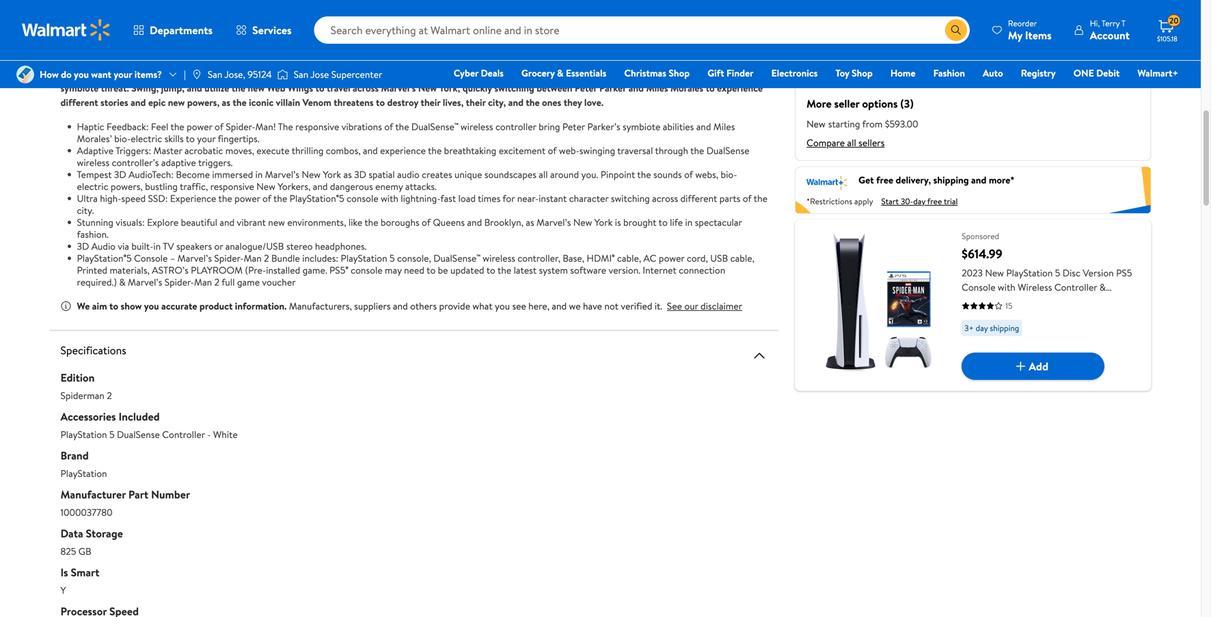 Task type: vqa. For each thing, say whether or not it's contained in the screenshot.


Task type: describe. For each thing, give the bounding box(es) containing it.
pinpoint
[[601, 168, 635, 181]]

the left latest
[[498, 264, 511, 277]]

speakers
[[176, 240, 212, 253]]

new down the 95124
[[248, 81, 265, 95]]

as down combos,
[[343, 168, 352, 181]]

walmart plus image
[[807, 173, 848, 190]]

one debit
[[1074, 66, 1120, 80]]

0 horizontal spatial they
[[496, 67, 515, 80]]

more
[[807, 96, 832, 111]]

add to list
[[877, 56, 919, 70]]

apply
[[854, 196, 873, 207]]

1 vertical spatial power
[[235, 192, 260, 205]]

as down utilize
[[222, 96, 230, 109]]

powers, inside experience marvel's spider-man 2 with ps5 innovations. feel the force of web-swinging with adaptive triggers, while haptic feedback responds to peter parker's new symbiote abilities and miles morales' evolved bio-electric skills. play as peter parker and miles morales as they face the ultimate test to save the city from venom and the symbiote threat. swing, jump, and utilize the new web wings to travel across marvel's new york, quickly switching between peter parker and miles morales to experience different stories and epic new powers, as the iconic villain venom threatens to destroy their lives, their city, and the ones they love.
[[187, 96, 220, 109]]

2 vertical spatial electric
[[77, 180, 108, 193]]

city
[[657, 67, 672, 80]]

creates
[[422, 168, 452, 181]]

5 inside edition spiderman 2 accessories included playstation 5 dualsense controller - white brand playstation manufacturer part number 1000037780 data storage 825 gb is smart y
[[109, 428, 115, 441]]

thrilling
[[292, 144, 324, 157]]

1 horizontal spatial you
[[144, 299, 159, 313]]

hdmi®
[[587, 252, 615, 265]]

-
[[207, 428, 211, 441]]

console inside sponsored $614.99 2023 new playstation 5 disc version ps5 console with wireless controller & marvel's spider-man: miles morales game
[[962, 281, 996, 294]]

hi, terry t account
[[1090, 17, 1130, 43]]

2 vertical spatial man
[[194, 275, 212, 289]]

of right parts at right top
[[743, 192, 752, 205]]

tv
[[163, 240, 174, 253]]

spider- up full at the left top of page
[[214, 252, 244, 265]]

immersed
[[212, 168, 253, 181]]

of up acrobatic
[[215, 120, 224, 133]]

0 horizontal spatial power
[[187, 120, 212, 133]]

new left yorkers,
[[257, 180, 275, 193]]

1 vertical spatial man
[[244, 252, 262, 265]]

different inside the haptic feedback: feel the power of spider-man! the responsive vibrations of the dualsense™ wireless controller bring peter parker's symbiote abilities and miles morales' bio-electric skills to your fingertips. adaptive triggers: master acrobatic moves, execute thrilling combos, and experience the breathtaking excitement of web-swinging traversal through the dualsense wireless controller's adaptive triggers. tempest 3d audiotech: become immersed in marvel's new york as 3d spatial audio creates unique soundscapes all around you. pinpoint the sounds of webs, bio- electric powers, bustling traffic, responsive new yorkers, and dangerous enemy attacks. ultra high-speed ssd: experience the power of the playstation®5 console with lightning-fast load times for near-instant character switching across different parts of the city. stunning visuals: explore beautiful and vibrant new environments, like the boroughs of queens and brooklyn, as marvel's new york is brought to life in spectacular fashion. 3d audio via built-in tv speakers or analogue/usb stereo headphones. playstation®5 console – marvel's spider-man 2 bundle includes: playstation 5 console, dualsense™ wireless controller, base, hdmi® cable, ac power cord, usb cable, printed materials, astro's playroom (pre-installed game. ps5® console may need to be updated to the latest system software version. internet connection required.) & marvel's spider-man 2 full game voucher
[[681, 192, 717, 205]]

fast
[[440, 192, 456, 205]]

1 horizontal spatial 3d
[[114, 168, 126, 181]]

the right parts at right top
[[754, 192, 768, 205]]

fashion
[[934, 66, 965, 80]]

0 horizontal spatial playstation®5
[[77, 252, 132, 265]]

0 horizontal spatial venom
[[303, 96, 331, 109]]

marvel's right –
[[178, 252, 212, 265]]

of up vibrant
[[263, 192, 271, 205]]

hi,
[[1090, 17, 1100, 29]]

to up christmas shop
[[657, 53, 666, 66]]

items?
[[134, 68, 162, 81]]

parts
[[720, 192, 741, 205]]

fingertips.
[[218, 132, 260, 145]]

with inside the haptic feedback: feel the power of spider-man! the responsive vibrations of the dualsense™ wireless controller bring peter parker's symbiote abilities and miles morales' bio-electric skills to your fingertips. adaptive triggers: master acrobatic moves, execute thrilling combos, and experience the breathtaking excitement of web-swinging traversal through the dualsense wireless controller's adaptive triggers. tempest 3d audiotech: become immersed in marvel's new york as 3d spatial audio creates unique soundscapes all around you. pinpoint the sounds of webs, bio- electric powers, bustling traffic, responsive new yorkers, and dangerous enemy attacks. ultra high-speed ssd: experience the power of the playstation®5 console with lightning-fast load times for near-instant character switching across different parts of the city. stunning visuals: explore beautiful and vibrant new environments, like the boroughs of queens and brooklyn, as marvel's new york is brought to life in spectacular fashion. 3d audio via built-in tv speakers or analogue/usb stereo headphones. playstation®5 console – marvel's spider-man 2 bundle includes: playstation 5 console, dualsense™ wireless controller, base, hdmi® cable, ac power cord, usb cable, printed materials, astro's playroom (pre-installed game. ps5® console may need to be updated to the latest system software version. internet connection required.) & marvel's spider-man 2 full game voucher
[[381, 192, 399, 205]]

get free delivery, shipping and more* banner
[[795, 166, 1151, 214]]

christmas shop link
[[618, 66, 696, 80]]

and down swing,
[[131, 96, 146, 109]]

new up "finder"
[[728, 53, 745, 66]]

with up evolved
[[204, 53, 223, 66]]

details button
[[939, 8, 967, 21]]

all inside the haptic feedback: feel the power of spider-man! the responsive vibrations of the dualsense™ wireless controller bring peter parker's symbiote abilities and miles morales' bio-electric skills to your fingertips. adaptive triggers: master acrobatic moves, execute thrilling combos, and experience the breathtaking excitement of web-swinging traversal through the dualsense wireless controller's adaptive triggers. tempest 3d audiotech: become immersed in marvel's new york as 3d spatial audio creates unique soundscapes all around you. pinpoint the sounds of webs, bio- electric powers, bustling traffic, responsive new yorkers, and dangerous enemy attacks. ultra high-speed ssd: experience the power of the playstation®5 console with lightning-fast load times for near-instant character switching across different parts of the city. stunning visuals: explore beautiful and vibrant new environments, like the boroughs of queens and brooklyn, as marvel's new york is brought to life in spectacular fashion. 3d audio via built-in tv speakers or analogue/usb stereo headphones. playstation®5 console – marvel's spider-man 2 bundle includes: playstation 5 console, dualsense™ wireless controller, base, hdmi® cable, ac power cord, usb cable, printed materials, astro's playroom (pre-installed game. ps5® console may need to be updated to the latest system software version. internet connection required.) & marvel's spider-man 2 full game voucher
[[539, 168, 548, 181]]

of left webs,
[[684, 168, 693, 181]]

new down jump,
[[168, 96, 185, 109]]

see
[[667, 299, 682, 313]]

to left list
[[896, 56, 905, 70]]

to left registry
[[1058, 56, 1067, 70]]

stunning
[[77, 216, 113, 229]]

swing,
[[131, 81, 159, 95]]

2 their from the left
[[466, 96, 486, 109]]

to down jose on the top of the page
[[316, 81, 324, 95]]

master
[[153, 144, 182, 157]]

2 vertical spatial power
[[659, 252, 685, 265]]

product details image
[[751, 28, 768, 44]]

miles down christmas shop link
[[646, 81, 668, 95]]

combos,
[[326, 144, 361, 157]]

& inside the haptic feedback: feel the power of spider-man! the responsive vibrations of the dualsense™ wireless controller bring peter parker's symbiote abilities and miles morales' bio-electric skills to your fingertips. adaptive triggers: master acrobatic moves, execute thrilling combos, and experience the breathtaking excitement of web-swinging traversal through the dualsense wireless controller's adaptive triggers. tempest 3d audiotech: become immersed in marvel's new york as 3d spatial audio creates unique soundscapes all around you. pinpoint the sounds of webs, bio- electric powers, bustling traffic, responsive new yorkers, and dangerous enemy attacks. ultra high-speed ssd: experience the power of the playstation®5 console with lightning-fast load times for near-instant character switching across different parts of the city. stunning visuals: explore beautiful and vibrant new environments, like the boroughs of queens and brooklyn, as marvel's new york is brought to life in spectacular fashion. 3d audio via built-in tv speakers or analogue/usb stereo headphones. playstation®5 console – marvel's spider-man 2 bundle includes: playstation 5 console, dualsense™ wireless controller, base, hdmi® cable, ac power cord, usb cable, printed materials, astro's playroom (pre-installed game. ps5® console may need to be updated to the latest system software version. internet connection required.) & marvel's spider-man 2 full game voucher
[[119, 275, 126, 289]]

controller's
[[112, 156, 159, 169]]

0 vertical spatial venom
[[697, 67, 726, 80]]

near-
[[517, 192, 539, 205]]

and up swing,
[[136, 67, 151, 80]]

epic
[[148, 96, 166, 109]]

for
[[503, 192, 515, 205]]

the up creates
[[428, 144, 442, 157]]

with up york,
[[427, 53, 445, 66]]

2 horizontal spatial bio-
[[721, 168, 737, 181]]

of down bring
[[548, 144, 557, 157]]

san for san jose supercenter
[[294, 68, 308, 81]]

and right gift
[[728, 67, 744, 80]]

you.
[[581, 168, 598, 181]]

ps5 inside sponsored $614.99 2023 new playstation 5 disc version ps5 console with wireless controller & marvel's spider-man: miles morales game
[[1116, 266, 1132, 280]]

specifications
[[60, 343, 126, 358]]

san for san jose, 95124
[[208, 68, 222, 81]]

2 vertical spatial in
[[153, 240, 161, 253]]

miles up york,
[[426, 67, 448, 80]]

of left queens
[[422, 216, 431, 229]]

marvel's down instant
[[537, 216, 571, 229]]

adaptive
[[77, 144, 114, 157]]

experience inside the haptic feedback: feel the power of spider-man! the responsive vibrations of the dualsense™ wireless controller bring peter parker's symbiote abilities and miles morales' bio-electric skills to your fingertips. adaptive triggers: master acrobatic moves, execute thrilling combos, and experience the breathtaking excitement of web-swinging traversal through the dualsense wireless controller's adaptive triggers. tempest 3d audiotech: become immersed in marvel's new york as 3d spatial audio creates unique soundscapes all around you. pinpoint the sounds of webs, bio- electric powers, bustling traffic, responsive new yorkers, and dangerous enemy attacks. ultra high-speed ssd: experience the power of the playstation®5 console with lightning-fast load times for near-instant character switching across different parts of the city. stunning visuals: explore beautiful and vibrant new environments, like the boroughs of queens and brooklyn, as marvel's new york is brought to life in spectacular fashion. 3d audio via built-in tv speakers or analogue/usb stereo headphones. playstation®5 console – marvel's spider-man 2 bundle includes: playstation 5 console, dualsense™ wireless controller, base, hdmi® cable, ac power cord, usb cable, printed materials, astro's playroom (pre-installed game. ps5® console may need to be updated to the latest system software version. internet connection required.) & marvel's spider-man 2 full game voucher
[[170, 192, 216, 205]]

software
[[570, 264, 606, 277]]

spider- up accurate
[[165, 275, 194, 289]]

1 vertical spatial wireless
[[77, 156, 109, 169]]

gb
[[78, 545, 91, 558]]

playstation down accessories at bottom
[[60, 428, 107, 441]]

0 vertical spatial morales
[[450, 67, 483, 80]]

have
[[583, 299, 602, 313]]

2 vertical spatial wireless
[[483, 252, 515, 265]]

our
[[685, 299, 698, 313]]

abilities inside experience marvel's spider-man 2 with ps5 innovations. feel the force of web-swinging with adaptive triggers, while haptic feedback responds to peter parker's new symbiote abilities and miles morales' evolved bio-electric skills. play as peter parker and miles morales as they face the ultimate test to save the city from venom and the symbiote threat. swing, jump, and utilize the new web wings to travel across marvel's new york, quickly switching between peter parker and miles morales to experience different stories and epic new powers, as the iconic villain venom threatens to destroy their lives, their city, and the ones they love.
[[101, 67, 133, 80]]

2 horizontal spatial 3d
[[354, 168, 366, 181]]

do
[[61, 68, 72, 81]]

the right gift
[[746, 67, 760, 80]]

verified
[[621, 299, 652, 313]]

add to list button
[[855, 56, 919, 70]]

playstation down brand
[[60, 467, 107, 480]]

walmart image
[[22, 19, 111, 41]]

game
[[1110, 295, 1134, 308]]

to left 'be'
[[427, 264, 436, 277]]

is
[[615, 216, 621, 229]]

game.
[[303, 264, 327, 277]]

instant
[[539, 192, 567, 205]]

moves,
[[225, 144, 254, 157]]

seller
[[834, 96, 860, 111]]

ps5 inside experience marvel's spider-man 2 with ps5 innovations. feel the force of web-swinging with adaptive triggers, while haptic feedback responds to peter parker's new symbiote abilities and miles morales' evolved bio-electric skills. play as peter parker and miles morales as they face the ultimate test to save the city from venom and the symbiote threat. swing, jump, and utilize the new web wings to travel across marvel's new york, quickly switching between peter parker and miles morales to experience different stories and epic new powers, as the iconic villain venom threatens to destroy their lives, their city, and the ones they love.
[[225, 53, 241, 66]]

usb
[[710, 252, 728, 265]]

1 horizontal spatial morales
[[671, 81, 704, 95]]

2 left bundle
[[264, 252, 269, 265]]

manufacturer
[[60, 487, 126, 502]]

and down the "load"
[[467, 216, 482, 229]]

0 vertical spatial parker
[[379, 67, 406, 80]]

the left iconic
[[233, 96, 247, 109]]

controller inside sponsored $614.99 2023 new playstation 5 disc version ps5 console with wireless controller & marvel's spider-man: miles morales game
[[1055, 281, 1097, 294]]

miles up jump,
[[153, 67, 175, 80]]

from inside experience marvel's spider-man 2 with ps5 innovations. feel the force of web-swinging with adaptive triggers, while haptic feedback responds to peter parker's new symbiote abilities and miles morales' evolved bio-electric skills. play as peter parker and miles morales as they face the ultimate test to save the city from venom and the symbiote threat. swing, jump, and utilize the new web wings to travel across marvel's new york, quickly switching between peter parker and miles morales to experience different stories and epic new powers, as the iconic villain venom threatens to destroy their lives, their city, and the ones they love.
[[674, 67, 695, 80]]

to right skills
[[186, 132, 195, 145]]

1 horizontal spatial responsive
[[295, 120, 339, 133]]

show
[[121, 299, 142, 313]]

haptic feedback: feel the power of spider-man! the responsive vibrations of the dualsense™ wireless controller bring peter parker's symbiote abilities and miles morales' bio-electric skills to your fingertips. adaptive triggers: master acrobatic moves, execute thrilling combos, and experience the breathtaking excitement of web-swinging traversal through the dualsense wireless controller's adaptive triggers. tempest 3d audiotech: become immersed in marvel's new york as 3d spatial audio creates unique soundscapes all around you. pinpoint the sounds of webs, bio- electric powers, bustling traffic, responsive new yorkers, and dangerous enemy attacks. ultra high-speed ssd: experience the power of the playstation®5 console with lightning-fast load times for near-instant character switching across different parts of the city. stunning visuals: explore beautiful and vibrant new environments, like the boroughs of queens and brooklyn, as marvel's new york is brought to life in spectacular fashion. 3d audio via built-in tv speakers or analogue/usb stereo headphones. playstation®5 console – marvel's spider-man 2 bundle includes: playstation 5 console, dualsense™ wireless controller, base, hdmi® cable, ac power cord, usb cable, printed materials, astro's playroom (pre-installed game. ps5® console may need to be updated to the latest system software version. internet connection required.) & marvel's spider-man 2 full game voucher
[[77, 120, 768, 289]]

and up "destroy"
[[408, 67, 424, 80]]

and left we
[[552, 299, 567, 313]]

feel inside the haptic feedback: feel the power of spider-man! the responsive vibrations of the dualsense™ wireless controller bring peter parker's symbiote abilities and miles morales' bio-electric skills to your fingertips. adaptive triggers: master acrobatic moves, execute thrilling combos, and experience the breathtaking excitement of web-swinging traversal through the dualsense wireless controller's adaptive triggers. tempest 3d audiotech: become immersed in marvel's new york as 3d spatial audio creates unique soundscapes all around you. pinpoint the sounds of webs, bio- electric powers, bustling traffic, responsive new yorkers, and dangerous enemy attacks. ultra high-speed ssd: experience the power of the playstation®5 console with lightning-fast load times for near-instant character switching across different parts of the city. stunning visuals: explore beautiful and vibrant new environments, like the boroughs of queens and brooklyn, as marvel's new york is brought to life in spectacular fashion. 3d audio via built-in tv speakers or analogue/usb stereo headphones. playstation®5 console – marvel's spider-man 2 bundle includes: playstation 5 console, dualsense™ wireless controller, base, hdmi® cable, ac power cord, usb cable, printed materials, astro's playroom (pre-installed game. ps5® console may need to be updated to the latest system software version. internet connection required.) & marvel's spider-man 2 full game voucher
[[151, 120, 168, 133]]

2 inside edition spiderman 2 accessories included playstation 5 dualsense controller - white brand playstation manufacturer part number 1000037780 data storage 825 gb is smart y
[[107, 389, 112, 402]]

we
[[77, 299, 90, 313]]

1 vertical spatial symbiote
[[60, 81, 99, 95]]

grocery
[[522, 66, 555, 80]]

new inside sponsored $614.99 2023 new playstation 5 disc version ps5 console with wireless controller & marvel's spider-man: miles morales game
[[985, 266, 1004, 280]]

peter inside the haptic feedback: feel the power of spider-man! the responsive vibrations of the dualsense™ wireless controller bring peter parker's symbiote abilities and miles morales' bio-electric skills to your fingertips. adaptive triggers: master acrobatic moves, execute thrilling combos, and experience the breathtaking excitement of web-swinging traversal through the dualsense wireless controller's adaptive triggers. tempest 3d audiotech: become immersed in marvel's new york as 3d spatial audio creates unique soundscapes all around you. pinpoint the sounds of webs, bio- electric powers, bustling traffic, responsive new yorkers, and dangerous enemy attacks. ultra high-speed ssd: experience the power of the playstation®5 console with lightning-fast load times for near-instant character switching across different parts of the city. stunning visuals: explore beautiful and vibrant new environments, like the boroughs of queens and brooklyn, as marvel's new york is brought to life in spectacular fashion. 3d audio via built-in tv speakers or analogue/usb stereo headphones. playstation®5 console – marvel's spider-man 2 bundle includes: playstation 5 console, dualsense™ wireless controller, base, hdmi® cable, ac power cord, usb cable, printed materials, astro's playroom (pre-installed game. ps5® console may need to be updated to the latest system software version. internet connection required.) & marvel's spider-man 2 full game voucher
[[563, 120, 585, 133]]

marvel's up "destroy"
[[381, 81, 416, 95]]

Walmart Site-Wide search field
[[314, 16, 970, 44]]

dualsense inside the haptic feedback: feel the power of spider-man! the responsive vibrations of the dualsense™ wireless controller bring peter parker's symbiote abilities and miles morales' bio-electric skills to your fingertips. adaptive triggers: master acrobatic moves, execute thrilling combos, and experience the breathtaking excitement of web-swinging traversal through the dualsense wireless controller's adaptive triggers. tempest 3d audiotech: become immersed in marvel's new york as 3d spatial audio creates unique soundscapes all around you. pinpoint the sounds of webs, bio- electric powers, bustling traffic, responsive new yorkers, and dangerous enemy attacks. ultra high-speed ssd: experience the power of the playstation®5 console with lightning-fast load times for near-instant character switching across different parts of the city. stunning visuals: explore beautiful and vibrant new environments, like the boroughs of queens and brooklyn, as marvel's new york is brought to life in spectacular fashion. 3d audio via built-in tv speakers or analogue/usb stereo headphones. playstation®5 console – marvel's spider-man 2 bundle includes: playstation 5 console, dualsense™ wireless controller, base, hdmi® cable, ac power cord, usb cable, printed materials, astro's playroom (pre-installed game. ps5® console may need to be updated to the latest system software version. internet connection required.) & marvel's spider-man 2 full game voucher
[[707, 144, 750, 157]]

0 horizontal spatial you
[[74, 68, 89, 81]]

internet
[[643, 264, 677, 277]]

lives,
[[443, 96, 464, 109]]

1 vertical spatial free
[[927, 196, 942, 207]]

to left "destroy"
[[376, 96, 385, 109]]

as down near-
[[526, 216, 534, 229]]

across inside the haptic feedback: feel the power of spider-man! the responsive vibrations of the dualsense™ wireless controller bring peter parker's symbiote abilities and miles morales' bio-electric skills to your fingertips. adaptive triggers: master acrobatic moves, execute thrilling combos, and experience the breathtaking excitement of web-swinging traversal through the dualsense wireless controller's adaptive triggers. tempest 3d audiotech: become immersed in marvel's new york as 3d spatial audio creates unique soundscapes all around you. pinpoint the sounds of webs, bio- electric powers, bustling traffic, responsive new yorkers, and dangerous enemy attacks. ultra high-speed ssd: experience the power of the playstation®5 console with lightning-fast load times for near-instant character switching across different parts of the city. stunning visuals: explore beautiful and vibrant new environments, like the boroughs of queens and brooklyn, as marvel's new york is brought to life in spectacular fashion. 3d audio via built-in tv speakers or analogue/usb stereo headphones. playstation®5 console – marvel's spider-man 2 bundle includes: playstation 5 console, dualsense™ wireless controller, base, hdmi® cable, ac power cord, usb cable, printed materials, astro's playroom (pre-installed game. ps5® console may need to be updated to the latest system software version. internet connection required.) & marvel's spider-man 2 full game voucher
[[652, 192, 678, 205]]

traversal
[[617, 144, 653, 157]]

1 vertical spatial console
[[351, 264, 383, 277]]

as right play on the top left of page
[[344, 67, 352, 80]]

with inside sponsored $614.99 2023 new playstation 5 disc version ps5 console with wireless controller & marvel's spider-man: miles morales game
[[998, 281, 1016, 294]]

the left city
[[641, 67, 654, 80]]

to right the test
[[609, 67, 618, 80]]

and right jump,
[[187, 81, 202, 95]]

experience inside experience marvel's spider-man 2 with ps5 innovations. feel the force of web-swinging with adaptive triggers, while haptic feedback responds to peter parker's new symbiote abilities and miles morales' evolved bio-electric skills. play as peter parker and miles morales as they face the ultimate test to save the city from venom and the symbiote threat. swing, jump, and utilize the new web wings to travel across marvel's new york, quickly switching between peter parker and miles morales to experience different stories and epic new powers, as the iconic villain venom threatens to destroy their lives, their city, and the ones they love.
[[717, 81, 763, 95]]

and down vibrations
[[363, 144, 378, 157]]

one
[[1074, 66, 1094, 80]]

$105.18
[[1157, 34, 1178, 43]]

of right vibrations
[[384, 120, 393, 133]]

1 vertical spatial dualsense™
[[434, 252, 481, 265]]

specifications image
[[751, 348, 768, 364]]

fashion link
[[927, 66, 971, 80]]

the down "destroy"
[[395, 120, 409, 133]]

threatens
[[334, 96, 374, 109]]

spider- up the moves,
[[226, 120, 255, 133]]

save
[[620, 67, 638, 80]]

delivery,
[[896, 173, 931, 187]]

add for add
[[1029, 359, 1049, 374]]

the right like
[[365, 216, 378, 229]]

and left vibrant
[[220, 216, 235, 229]]

1 their from the left
[[421, 96, 441, 109]]

ultimate
[[553, 67, 588, 80]]

spider- inside sponsored $614.99 2023 new playstation 5 disc version ps5 console with wireless controller & marvel's spider-man: miles morales game
[[998, 295, 1028, 308]]

san jose supercenter
[[294, 68, 382, 81]]

new inside more seller options (3) new starting from $593.00 compare all sellers
[[807, 117, 826, 130]]

haptic
[[548, 53, 574, 66]]

soundscapes
[[485, 168, 537, 181]]

and up webs,
[[696, 120, 711, 133]]

compare
[[807, 136, 845, 149]]

cyber deals
[[454, 66, 504, 80]]

and down save
[[629, 81, 644, 95]]

queens
[[433, 216, 465, 229]]

see our disclaimer button
[[667, 299, 742, 313]]

travel
[[327, 81, 351, 95]]

as up quickly
[[485, 67, 494, 80]]

and inside "banner"
[[971, 173, 987, 187]]

via
[[118, 240, 129, 253]]

Search search field
[[314, 16, 970, 44]]

bustling
[[145, 180, 178, 193]]

gift finder
[[708, 66, 754, 80]]

1 horizontal spatial parker
[[599, 81, 626, 95]]

1 horizontal spatial they
[[564, 96, 582, 109]]

playstation inside the haptic feedback: feel the power of spider-man! the responsive vibrations of the dualsense™ wireless controller bring peter parker's symbiote abilities and miles morales' bio-electric skills to your fingertips. adaptive triggers: master acrobatic moves, execute thrilling combos, and experience the breathtaking excitement of web-swinging traversal through the dualsense wireless controller's adaptive triggers. tempest 3d audiotech: become immersed in marvel's new york as 3d spatial audio creates unique soundscapes all around you. pinpoint the sounds of webs, bio- electric powers, bustling traffic, responsive new yorkers, and dangerous enemy attacks. ultra high-speed ssd: experience the power of the playstation®5 console with lightning-fast load times for near-instant character switching across different parts of the city. stunning visuals: explore beautiful and vibrant new environments, like the boroughs of queens and brooklyn, as marvel's new york is brought to life in spectacular fashion. 3d audio via built-in tv speakers or analogue/usb stereo headphones. playstation®5 console – marvel's spider-man 2 bundle includes: playstation 5 console, dualsense™ wireless controller, base, hdmi® cable, ac power cord, usb cable, printed materials, astro's playroom (pre-installed game. ps5® console may need to be updated to the latest system software version. internet connection required.) & marvel's spider-man 2 full game voucher
[[341, 252, 387, 265]]

all inside more seller options (3) new starting from $593.00 compare all sellers
[[847, 136, 856, 149]]

christmas shop
[[624, 66, 690, 80]]

marvel's up show
[[128, 275, 162, 289]]

miles inside sponsored $614.99 2023 new playstation 5 disc version ps5 console with wireless controller & marvel's spider-man: miles morales game
[[1051, 295, 1072, 308]]

5 inside the haptic feedback: feel the power of spider-man! the responsive vibrations of the dualsense™ wireless controller bring peter parker's symbiote abilities and miles morales' bio-electric skills to your fingertips. adaptive triggers: master acrobatic moves, execute thrilling combos, and experience the breathtaking excitement of web-swinging traversal through the dualsense wireless controller's adaptive triggers. tempest 3d audiotech: become immersed in marvel's new york as 3d spatial audio creates unique soundscapes all around you. pinpoint the sounds of webs, bio- electric powers, bustling traffic, responsive new yorkers, and dangerous enemy attacks. ultra high-speed ssd: experience the power of the playstation®5 console with lightning-fast load times for near-instant character switching across different parts of the city. stunning visuals: explore beautiful and vibrant new environments, like the boroughs of queens and brooklyn, as marvel's new york is brought to life in spectacular fashion. 3d audio via built-in tv speakers or analogue/usb stereo headphones. playstation®5 console – marvel's spider-man 2 bundle includes: playstation 5 console, dualsense™ wireless controller, base, hdmi® cable, ac power cord, usb cable, printed materials, astro's playroom (pre-installed game. ps5® console may need to be updated to the latest system software version. internet connection required.) & marvel's spider-man 2 full game voucher
[[390, 252, 395, 265]]

triggers,
[[485, 53, 521, 66]]

to right updated
[[487, 264, 496, 277]]

times
[[478, 192, 501, 205]]

the left sounds
[[637, 168, 651, 181]]

number
[[151, 487, 190, 502]]

0 horizontal spatial your
[[114, 68, 132, 81]]

through
[[655, 144, 688, 157]]

acrobatic
[[185, 144, 223, 157]]

2 cable, from the left
[[731, 252, 755, 265]]

0 vertical spatial console
[[347, 192, 379, 205]]

feel inside experience marvel's spider-man 2 with ps5 innovations. feel the force of web-swinging with adaptive triggers, while haptic feedback responds to peter parker's new symbiote abilities and miles morales' evolved bio-electric skills. play as peter parker and miles morales as they face the ultimate test to save the city from venom and the symbiote threat. swing, jump, and utilize the new web wings to travel across marvel's new york, quickly switching between peter parker and miles morales to experience different stories and epic new powers, as the iconic villain venom threatens to destroy their lives, their city, and the ones they love.
[[296, 53, 313, 66]]

2 inside experience marvel's spider-man 2 with ps5 innovations. feel the force of web-swinging with adaptive triggers, while haptic feedback responds to peter parker's new symbiote abilities and miles morales' evolved bio-electric skills. play as peter parker and miles morales as they face the ultimate test to save the city from venom and the symbiote threat. swing, jump, and utilize the new web wings to travel across marvel's new york, quickly switching between peter parker and miles morales to experience different stories and epic new powers, as the iconic villain venom threatens to destroy their lives, their city, and the ones they love.
[[197, 53, 202, 66]]

new down the character
[[573, 216, 592, 229]]



Task type: locate. For each thing, give the bounding box(es) containing it.
audiotech:
[[129, 168, 174, 181]]

spiderman
[[60, 389, 104, 402]]

0 horizontal spatial console
[[134, 252, 168, 265]]

playstation®5 up the environments,
[[290, 192, 344, 205]]

0 horizontal spatial experience
[[60, 53, 107, 66]]

switching down face
[[494, 81, 534, 95]]

attacks.
[[405, 180, 437, 193]]

2 horizontal spatial electric
[[266, 67, 297, 80]]

the right through
[[691, 144, 704, 157]]

the left 'ones'
[[526, 96, 540, 109]]

san up utilize
[[208, 68, 222, 81]]

morales
[[450, 67, 483, 80], [671, 81, 704, 95], [1074, 295, 1107, 308]]

t
[[1122, 17, 1126, 29]]

feedback:
[[107, 120, 149, 133]]

jump,
[[161, 81, 185, 95]]

powers, inside the haptic feedback: feel the power of spider-man! the responsive vibrations of the dualsense™ wireless controller bring peter parker's symbiote abilities and miles morales' bio-electric skills to your fingertips. adaptive triggers: master acrobatic moves, execute thrilling combos, and experience the breathtaking excitement of web-swinging traversal through the dualsense wireless controller's adaptive triggers. tempest 3d audiotech: become immersed in marvel's new york as 3d spatial audio creates unique soundscapes all around you. pinpoint the sounds of webs, bio- electric powers, bustling traffic, responsive new yorkers, and dangerous enemy attacks. ultra high-speed ssd: experience the power of the playstation®5 console with lightning-fast load times for near-instant character switching across different parts of the city. stunning visuals: explore beautiful and vibrant new environments, like the boroughs of queens and brooklyn, as marvel's new york is brought to life in spectacular fashion. 3d audio via built-in tv speakers or analogue/usb stereo headphones. playstation®5 console – marvel's spider-man 2 bundle includes: playstation 5 console, dualsense™ wireless controller, base, hdmi® cable, ac power cord, usb cable, printed materials, astro's playroom (pre-installed game. ps5® console may need to be updated to the latest system software version. internet connection required.) & marvel's spider-man 2 full game voucher
[[111, 180, 143, 193]]

the up the master
[[171, 120, 184, 133]]

morales inside sponsored $614.99 2023 new playstation 5 disc version ps5 console with wireless controller & marvel's spider-man: miles morales game
[[1074, 295, 1107, 308]]

power up acrobatic
[[187, 120, 212, 133]]

headphones.
[[315, 240, 367, 253]]

0 horizontal spatial york
[[323, 168, 341, 181]]

to down gift
[[706, 81, 715, 95]]

dualsense down 'included'
[[117, 428, 160, 441]]

destroy
[[387, 96, 418, 109]]

swinging inside experience marvel's spider-man 2 with ps5 innovations. feel the force of web-swinging with adaptive triggers, while haptic feedback responds to peter parker's new symbiote abilities and miles morales' evolved bio-electric skills. play as peter parker and miles morales as they face the ultimate test to save the city from venom and the symbiote threat. swing, jump, and utilize the new web wings to travel across marvel's new york, quickly switching between peter parker and miles morales to experience different stories and epic new powers, as the iconic villain venom threatens to destroy their lives, their city, and the ones they love.
[[388, 53, 425, 66]]

1 vertical spatial dualsense
[[117, 428, 160, 441]]

search icon image
[[951, 25, 962, 36]]

1 horizontal spatial cable,
[[731, 252, 755, 265]]

cord,
[[687, 252, 708, 265]]

electronics link
[[765, 66, 824, 80]]

all left around on the left of page
[[539, 168, 548, 181]]

1 horizontal spatial your
[[197, 132, 216, 145]]

0 vertical spatial shipping
[[933, 173, 969, 187]]

electronics
[[771, 66, 818, 80]]

responsive up thrilling
[[295, 120, 339, 133]]

abilities up through
[[663, 120, 694, 133]]

1 horizontal spatial across
[[652, 192, 678, 205]]

powers, down utilize
[[187, 96, 220, 109]]

1 vertical spatial morales
[[671, 81, 704, 95]]

0 horizontal spatial morales'
[[77, 132, 112, 145]]

0 horizontal spatial powers,
[[111, 180, 143, 193]]

they left love.
[[564, 96, 582, 109]]

1 horizontal spatial dualsense
[[707, 144, 750, 157]]

triggers:
[[116, 144, 151, 157]]

3+
[[965, 322, 974, 334]]

start 30-day free trial
[[881, 196, 958, 207]]

built-
[[131, 240, 153, 253]]

parker's up gift
[[693, 53, 726, 66]]

across
[[353, 81, 379, 95], [652, 192, 678, 205]]

parker down the test
[[599, 81, 626, 95]]

marvel's down execute
[[265, 168, 299, 181]]

holiday
[[871, 8, 901, 21]]

2 san from the left
[[294, 68, 308, 81]]

of inside experience marvel's spider-man 2 with ps5 innovations. feel the force of web-swinging with adaptive triggers, while haptic feedback responds to peter parker's new symbiote abilities and miles morales' evolved bio-electric skills. play as peter parker and miles morales as they face the ultimate test to save the city from venom and the symbiote threat. swing, jump, and utilize the new web wings to travel across marvel's new york, quickly switching between peter parker and miles morales to experience different stories and epic new powers, as the iconic villain venom threatens to destroy their lives, their city, and the ones they love.
[[356, 53, 365, 66]]

new down more
[[807, 117, 826, 130]]

shop for toy shop
[[852, 66, 873, 80]]

1 horizontal spatial switching
[[611, 192, 650, 205]]

 image down innovations.
[[277, 68, 288, 81]]

1 vertical spatial responsive
[[210, 180, 254, 193]]

 image
[[16, 66, 34, 83], [277, 68, 288, 81]]

0 vertical spatial powers,
[[187, 96, 220, 109]]

bio- inside experience marvel's spider-man 2 with ps5 innovations. feel the force of web-swinging with adaptive triggers, while haptic feedback responds to peter parker's new symbiote abilities and miles morales' evolved bio-electric skills. play as peter parker and miles morales as they face the ultimate test to save the city from venom and the symbiote threat. swing, jump, and utilize the new web wings to travel across marvel's new york, quickly switching between peter parker and miles morales to experience different stories and epic new powers, as the iconic villain venom threatens to destroy their lives, their city, and the ones they love.
[[249, 67, 266, 80]]

0 horizontal spatial shipping
[[933, 173, 969, 187]]

start
[[881, 196, 899, 207]]

1 horizontal spatial shipping
[[990, 322, 1019, 334]]

and right yorkers,
[[313, 180, 328, 193]]

2023 new playstation 5 disc version ps5 console with wireless controller & marvel's spider-man: miles morales game image
[[806, 230, 951, 375]]

cable, right "usb"
[[731, 252, 755, 265]]

0 vertical spatial responsive
[[295, 120, 339, 133]]

1 vertical spatial console
[[962, 281, 996, 294]]

1 san from the left
[[208, 68, 222, 81]]

console inside the haptic feedback: feel the power of spider-man! the responsive vibrations of the dualsense™ wireless controller bring peter parker's symbiote abilities and miles morales' bio-electric skills to your fingertips. adaptive triggers: master acrobatic moves, execute thrilling combos, and experience the breathtaking excitement of web-swinging traversal through the dualsense wireless controller's adaptive triggers. tempest 3d audiotech: become immersed in marvel's new york as 3d spatial audio creates unique soundscapes all around you. pinpoint the sounds of webs, bio- electric powers, bustling traffic, responsive new yorkers, and dangerous enemy attacks. ultra high-speed ssd: experience the power of the playstation®5 console with lightning-fast load times for near-instant character switching across different parts of the city. stunning visuals: explore beautiful and vibrant new environments, like the boroughs of queens and brooklyn, as marvel's new york is brought to life in spectacular fashion. 3d audio via built-in tv speakers or analogue/usb stereo headphones. playstation®5 console – marvel's spider-man 2 bundle includes: playstation 5 console, dualsense™ wireless controller, base, hdmi® cable, ac power cord, usb cable, printed materials, astro's playroom (pre-installed game. ps5® console may need to be updated to the latest system software version. internet connection required.) & marvel's spider-man 2 full game voucher
[[134, 252, 168, 265]]

walmart+
[[1138, 66, 1178, 80]]

in
[[255, 168, 263, 181], [685, 216, 693, 229], [153, 240, 161, 253]]

1 horizontal spatial day
[[976, 322, 988, 334]]

includes:
[[302, 252, 338, 265]]

product details
[[60, 23, 132, 38]]

0 vertical spatial ps5
[[225, 53, 241, 66]]

you right show
[[144, 299, 159, 313]]

you
[[74, 68, 89, 81], [144, 299, 159, 313], [495, 299, 510, 313]]

the up jose on the top of the page
[[315, 53, 329, 66]]

0 horizontal spatial responsive
[[210, 180, 254, 193]]

terry
[[1102, 17, 1120, 29]]

1 vertical spatial day
[[976, 322, 988, 334]]

with down spatial
[[381, 192, 399, 205]]

man inside experience marvel's spider-man 2 with ps5 innovations. feel the force of web-swinging with adaptive triggers, while haptic feedback responds to peter parker's new symbiote abilities and miles morales' evolved bio-electric skills. play as peter parker and miles morales as they face the ultimate test to save the city from venom and the symbiote threat. swing, jump, and utilize the new web wings to travel across marvel's new york, quickly switching between peter parker and miles morales to experience different stories and epic new powers, as the iconic villain venom threatens to destroy their lives, their city, and the ones they love.
[[177, 53, 195, 66]]

environments,
[[287, 216, 346, 229]]

1 horizontal spatial all
[[847, 136, 856, 149]]

2 left full at the left top of page
[[214, 275, 219, 289]]

deals
[[481, 66, 504, 80]]

power
[[187, 120, 212, 133], [235, 192, 260, 205], [659, 252, 685, 265]]

swinging inside the haptic feedback: feel the power of spider-man! the responsive vibrations of the dualsense™ wireless controller bring peter parker's symbiote abilities and miles morales' bio-electric skills to your fingertips. adaptive triggers: master acrobatic moves, execute thrilling combos, and experience the breathtaking excitement of web-swinging traversal through the dualsense wireless controller's adaptive triggers. tempest 3d audiotech: become immersed in marvel's new york as 3d spatial audio creates unique soundscapes all around you. pinpoint the sounds of webs, bio- electric powers, bustling traffic, responsive new yorkers, and dangerous enemy attacks. ultra high-speed ssd: experience the power of the playstation®5 console with lightning-fast load times for near-instant character switching across different parts of the city. stunning visuals: explore beautiful and vibrant new environments, like the boroughs of queens and brooklyn, as marvel's new york is brought to life in spectacular fashion. 3d audio via built-in tv speakers or analogue/usb stereo headphones. playstation®5 console – marvel's spider-man 2 bundle includes: playstation 5 console, dualsense™ wireless controller, base, hdmi® cable, ac power cord, usb cable, printed materials, astro's playroom (pre-installed game. ps5® console may need to be updated to the latest system software version. internet connection required.) & marvel's spider-man 2 full game voucher
[[580, 144, 615, 157]]

$614.99 group
[[795, 219, 1151, 391]]

1 vertical spatial bio-
[[114, 132, 131, 145]]

version.
[[609, 264, 641, 277]]

the down 'immersed'
[[218, 192, 232, 205]]

0 vertical spatial all
[[847, 136, 856, 149]]

0 horizontal spatial parker's
[[587, 120, 620, 133]]

analogue/usb
[[225, 240, 284, 253]]

console left –
[[134, 252, 168, 265]]

0 horizontal spatial all
[[539, 168, 548, 181]]

list
[[907, 56, 919, 70]]

shop inside toy shop link
[[852, 66, 873, 80]]

what
[[473, 299, 493, 313]]

see
[[512, 299, 526, 313]]

bio- right webs,
[[721, 168, 737, 181]]

services button
[[224, 14, 303, 46]]

1 horizontal spatial playstation®5
[[290, 192, 344, 205]]

& inside sponsored $614.99 2023 new playstation 5 disc version ps5 console with wireless controller & marvel's spider-man: miles morales game
[[1100, 281, 1106, 294]]

different
[[60, 96, 98, 109], [681, 192, 717, 205]]

home link
[[884, 66, 922, 80]]

part
[[128, 487, 148, 502]]

sponsored
[[962, 230, 999, 242]]

symbiote up the traversal
[[623, 120, 661, 133]]

& inside grocery & essentials link
[[557, 66, 564, 80]]

my
[[1008, 28, 1023, 43]]

0 vertical spatial experience
[[60, 53, 107, 66]]

edition spiderman 2 accessories included playstation 5 dualsense controller - white brand playstation manufacturer part number 1000037780 data storage 825 gb is smart y
[[60, 370, 238, 597]]

astro's
[[152, 264, 189, 277]]

wireless
[[1018, 281, 1052, 294]]

3+ day shipping
[[965, 322, 1019, 334]]

across inside experience marvel's spider-man 2 with ps5 innovations. feel the force of web-swinging with adaptive triggers, while haptic feedback responds to peter parker's new symbiote abilities and miles morales' evolved bio-electric skills. play as peter parker and miles morales as they face the ultimate test to save the city from venom and the symbiote threat. swing, jump, and utilize the new web wings to travel across marvel's new york, quickly switching between peter parker and miles morales to experience different stories and epic new powers, as the iconic villain venom threatens to destroy their lives, their city, and the ones they love.
[[353, 81, 379, 95]]

want
[[91, 68, 111, 81]]

peter down essentials
[[575, 81, 597, 95]]

new down thrilling
[[302, 168, 321, 181]]

the down execute
[[274, 192, 287, 205]]

free left trial
[[927, 196, 942, 207]]

3d left audio
[[77, 240, 89, 253]]

day inside get free delivery, shipping and more* "banner"
[[913, 196, 926, 207]]

iconic
[[249, 96, 274, 109]]

add for add to list
[[877, 56, 894, 70]]

installed
[[266, 264, 300, 277]]

1 horizontal spatial venom
[[697, 67, 726, 80]]

1 vertical spatial all
[[539, 168, 548, 181]]

to right aim
[[109, 299, 118, 313]]

add down man:
[[1029, 359, 1049, 374]]

and left more* on the right top
[[971, 173, 987, 187]]

haptic
[[77, 120, 104, 133]]

registry
[[1021, 66, 1056, 80]]

morales' inside the haptic feedback: feel the power of spider-man! the responsive vibrations of the dualsense™ wireless controller bring peter parker's symbiote abilities and miles morales' bio-electric skills to your fingertips. adaptive triggers: master acrobatic moves, execute thrilling combos, and experience the breathtaking excitement of web-swinging traversal through the dualsense wireless controller's adaptive triggers. tempest 3d audiotech: become immersed in marvel's new york as 3d spatial audio creates unique soundscapes all around you. pinpoint the sounds of webs, bio- electric powers, bustling traffic, responsive new yorkers, and dangerous enemy attacks. ultra high-speed ssd: experience the power of the playstation®5 console with lightning-fast load times for near-instant character switching across different parts of the city. stunning visuals: explore beautiful and vibrant new environments, like the boroughs of queens and brooklyn, as marvel's new york is brought to life in spectacular fashion. 3d audio via built-in tv speakers or analogue/usb stereo headphones. playstation®5 console – marvel's spider-man 2 bundle includes: playstation 5 console, dualsense™ wireless controller, base, hdmi® cable, ac power cord, usb cable, printed materials, astro's playroom (pre-installed game. ps5® console may need to be updated to the latest system software version. internet connection required.) & marvel's spider-man 2 full game voucher
[[77, 132, 112, 145]]

0 horizontal spatial feel
[[151, 120, 168, 133]]

wireless down brooklyn,
[[483, 252, 515, 265]]

20
[[1170, 15, 1179, 26]]

more*
[[989, 173, 1015, 187]]

manufacturers,
[[289, 299, 352, 313]]

in right "life"
[[685, 216, 693, 229]]

1 horizontal spatial bio-
[[249, 67, 266, 80]]

peter up threatens
[[354, 67, 377, 80]]

different inside experience marvel's spider-man 2 with ps5 innovations. feel the force of web-swinging with adaptive triggers, while haptic feedback responds to peter parker's new symbiote abilities and miles morales' evolved bio-electric skills. play as peter parker and miles morales as they face the ultimate test to save the city from venom and the symbiote threat. swing, jump, and utilize the new web wings to travel across marvel's new york, quickly switching between peter parker and miles morales to experience different stories and epic new powers, as the iconic villain venom threatens to destroy their lives, their city, and the ones they love.
[[60, 96, 98, 109]]

0 vertical spatial switching
[[494, 81, 534, 95]]

0 vertical spatial feel
[[296, 53, 313, 66]]

1 vertical spatial in
[[685, 216, 693, 229]]

15
[[1006, 300, 1013, 312]]

0 vertical spatial day
[[913, 196, 926, 207]]

day down delivery, at the right top of page
[[913, 196, 926, 207]]

all left 'sellers'
[[847, 136, 856, 149]]

spider- inside experience marvel's spider-man 2 with ps5 innovations. feel the force of web-swinging with adaptive triggers, while haptic feedback responds to peter parker's new symbiote abilities and miles morales' evolved bio-electric skills. play as peter parker and miles morales as they face the ultimate test to save the city from venom and the symbiote threat. swing, jump, and utilize the new web wings to travel across marvel's new york, quickly switching between peter parker and miles morales to experience different stories and epic new powers, as the iconic villain venom threatens to destroy their lives, their city, and the ones they love.
[[146, 53, 177, 66]]

storage
[[86, 526, 123, 541]]

y
[[60, 584, 66, 597]]

0 vertical spatial bio-
[[249, 67, 266, 80]]

bundle
[[271, 252, 300, 265]]

free right get
[[876, 173, 894, 187]]

 image for how
[[16, 66, 34, 83]]

and right city,
[[508, 96, 524, 109]]

responsive down the triggers.
[[210, 180, 254, 193]]

abilities inside the haptic feedback: feel the power of spider-man! the responsive vibrations of the dualsense™ wireless controller bring peter parker's symbiote abilities and miles morales' bio-electric skills to your fingertips. adaptive triggers: master acrobatic moves, execute thrilling combos, and experience the breathtaking excitement of web-swinging traversal through the dualsense wireless controller's adaptive triggers. tempest 3d audiotech: become immersed in marvel's new york as 3d spatial audio creates unique soundscapes all around you. pinpoint the sounds of webs, bio- electric powers, bustling traffic, responsive new yorkers, and dangerous enemy attacks. ultra high-speed ssd: experience the power of the playstation®5 console with lightning-fast load times for near-instant character switching across different parts of the city. stunning visuals: explore beautiful and vibrant new environments, like the boroughs of queens and brooklyn, as marvel's new york is brought to life in spectacular fashion. 3d audio via built-in tv speakers or analogue/usb stereo headphones. playstation®5 console – marvel's spider-man 2 bundle includes: playstation 5 console, dualsense™ wireless controller, base, hdmi® cable, ac power cord, usb cable, printed materials, astro's playroom (pre-installed game. ps5® console may need to be updated to the latest system software version. internet connection required.) & marvel's spider-man 2 full game voucher
[[663, 120, 694, 133]]

new inside experience marvel's spider-man 2 with ps5 innovations. feel the force of web-swinging with adaptive triggers, while haptic feedback responds to peter parker's new symbiote abilities and miles morales' evolved bio-electric skills. play as peter parker and miles morales as they face the ultimate test to save the city from venom and the symbiote threat. swing, jump, and utilize the new web wings to travel across marvel's new york, quickly switching between peter parker and miles morales to experience different stories and epic new powers, as the iconic villain venom threatens to destroy their lives, their city, and the ones they love.
[[418, 81, 437, 95]]

5 left disc
[[1055, 266, 1061, 280]]

with
[[204, 53, 223, 66], [427, 53, 445, 66], [381, 192, 399, 205], [998, 281, 1016, 294]]

web- inside experience marvel's spider-man 2 with ps5 innovations. feel the force of web-swinging with adaptive triggers, while haptic feedback responds to peter parker's new symbiote abilities and miles morales' evolved bio-electric skills. play as peter parker and miles morales as they face the ultimate test to save the city from venom and the symbiote threat. swing, jump, and utilize the new web wings to travel across marvel's new york, quickly switching between peter parker and miles morales to experience different stories and epic new powers, as the iconic villain venom threatens to destroy their lives, their city, and the ones they love.
[[367, 53, 388, 66]]

controller down disc
[[1055, 281, 1097, 294]]

powers,
[[187, 96, 220, 109], [111, 180, 143, 193]]

2 shop from the left
[[852, 66, 873, 80]]

0 vertical spatial different
[[60, 96, 98, 109]]

1 vertical spatial shipping
[[990, 322, 1019, 334]]

of up supercenter
[[356, 53, 365, 66]]

electric up controller's
[[131, 132, 162, 145]]

shop for christmas shop
[[669, 66, 690, 80]]

add down items
[[1039, 56, 1056, 70]]

or
[[214, 240, 223, 253]]

console
[[134, 252, 168, 265], [962, 281, 996, 294]]

around
[[550, 168, 579, 181]]

1 vertical spatial electric
[[131, 132, 162, 145]]

electric inside experience marvel's spider-man 2 with ps5 innovations. feel the force of web-swinging with adaptive triggers, while haptic feedback responds to peter parker's new symbiote abilities and miles morales' evolved bio-electric skills. play as peter parker and miles morales as they face the ultimate test to save the city from venom and the symbiote threat. swing, jump, and utilize the new web wings to travel across marvel's new york, quickly switching between peter parker and miles morales to experience different stories and epic new powers, as the iconic villain venom threatens to destroy their lives, their city, and the ones they love.
[[266, 67, 297, 80]]

version
[[1083, 266, 1114, 280]]

0 horizontal spatial bio-
[[114, 132, 131, 145]]

marvel's up items?
[[109, 53, 144, 66]]

data
[[60, 526, 83, 541]]

0 vertical spatial dualsense
[[707, 144, 750, 157]]

2 horizontal spatial 5
[[1055, 266, 1061, 280]]

peter up city
[[668, 53, 691, 66]]

their left the lives,
[[421, 96, 441, 109]]

bio-
[[249, 67, 266, 80], [114, 132, 131, 145], [721, 168, 737, 181]]

controller inside edition spiderman 2 accessories included playstation 5 dualsense controller - white brand playstation manufacturer part number 1000037780 data storage 825 gb is smart y
[[162, 428, 205, 441]]

essentials
[[566, 66, 607, 80]]

0 vertical spatial man
[[177, 53, 195, 66]]

1 horizontal spatial ps5
[[1116, 266, 1132, 280]]

switching inside experience marvel's spider-man 2 with ps5 innovations. feel the force of web-swinging with adaptive triggers, while haptic feedback responds to peter parker's new symbiote abilities and miles morales' evolved bio-electric skills. play as peter parker and miles morales as they face the ultimate test to save the city from venom and the symbiote threat. swing, jump, and utilize the new web wings to travel across marvel's new york, quickly switching between peter parker and miles morales to experience different stories and epic new powers, as the iconic villain venom threatens to destroy their lives, their city, and the ones they love.
[[494, 81, 534, 95]]

1 horizontal spatial different
[[681, 192, 717, 205]]

1 vertical spatial playstation®5
[[77, 252, 132, 265]]

miles inside the haptic feedback: feel the power of spider-man! the responsive vibrations of the dualsense™ wireless controller bring peter parker's symbiote abilities and miles morales' bio-electric skills to your fingertips. adaptive triggers: master acrobatic moves, execute thrilling combos, and experience the breathtaking excitement of web-swinging traversal through the dualsense wireless controller's adaptive triggers. tempest 3d audiotech: become immersed in marvel's new york as 3d spatial audio creates unique soundscapes all around you. pinpoint the sounds of webs, bio- electric powers, bustling traffic, responsive new yorkers, and dangerous enemy attacks. ultra high-speed ssd: experience the power of the playstation®5 console with lightning-fast load times for near-instant character switching across different parts of the city. stunning visuals: explore beautiful and vibrant new environments, like the boroughs of queens and brooklyn, as marvel's new york is brought to life in spectacular fashion. 3d audio via built-in tv speakers or analogue/usb stereo headphones. playstation®5 console – marvel's spider-man 2 bundle includes: playstation 5 console, dualsense™ wireless controller, base, hdmi® cable, ac power cord, usb cable, printed materials, astro's playroom (pre-installed game. ps5® console may need to be updated to the latest system software version. internet connection required.) & marvel's spider-man 2 full game voucher
[[714, 120, 735, 133]]

console up like
[[347, 192, 379, 205]]

dualsense inside edition spiderman 2 accessories included playstation 5 dualsense controller - white brand playstation manufacturer part number 1000037780 data storage 825 gb is smart y
[[117, 428, 160, 441]]

0 horizontal spatial ps5
[[225, 53, 241, 66]]

1 cable, from the left
[[617, 252, 641, 265]]

add inside 'button'
[[1029, 359, 1049, 374]]

playstation down like
[[341, 252, 387, 265]]

experience
[[717, 81, 763, 95], [380, 144, 426, 157]]

1 vertical spatial your
[[197, 132, 216, 145]]

the down while
[[537, 67, 551, 80]]

breathtaking
[[444, 144, 497, 157]]

departments button
[[122, 14, 224, 46]]

wireless down haptic
[[77, 156, 109, 169]]

triggers.
[[198, 156, 233, 169]]

30-
[[901, 196, 913, 207]]

new inside the haptic feedback: feel the power of spider-man! the responsive vibrations of the dualsense™ wireless controller bring peter parker's symbiote abilities and miles morales' bio-electric skills to your fingertips. adaptive triggers: master acrobatic moves, execute thrilling combos, and experience the breathtaking excitement of web-swinging traversal through the dualsense wireless controller's adaptive triggers. tempest 3d audiotech: become immersed in marvel's new york as 3d spatial audio creates unique soundscapes all around you. pinpoint the sounds of webs, bio- electric powers, bustling traffic, responsive new yorkers, and dangerous enemy attacks. ultra high-speed ssd: experience the power of the playstation®5 console with lightning-fast load times for near-instant character switching across different parts of the city. stunning visuals: explore beautiful and vibrant new environments, like the boroughs of queens and brooklyn, as marvel's new york is brought to life in spectacular fashion. 3d audio via built-in tv speakers or analogue/usb stereo headphones. playstation®5 console – marvel's spider-man 2 bundle includes: playstation 5 console, dualsense™ wireless controller, base, hdmi® cable, ac power cord, usb cable, printed materials, astro's playroom (pre-installed game. ps5® console may need to be updated to the latest system software version. internet connection required.) & marvel's spider-man 2 full game voucher
[[268, 216, 285, 229]]

reorder my items
[[1008, 17, 1052, 43]]

experience inside experience marvel's spider-man 2 with ps5 innovations. feel the force of web-swinging with adaptive triggers, while haptic feedback responds to peter parker's new symbiote abilities and miles morales' evolved bio-electric skills. play as peter parker and miles morales as they face the ultimate test to save the city from venom and the symbiote threat. swing, jump, and utilize the new web wings to travel across marvel's new york, quickly switching between peter parker and miles morales to experience different stories and epic new powers, as the iconic villain venom threatens to destroy their lives, their city, and the ones they love.
[[60, 53, 107, 66]]

0 vertical spatial free
[[876, 173, 894, 187]]

 image
[[191, 69, 202, 80]]

symbiote down do
[[60, 81, 99, 95]]

shop inside christmas shop link
[[669, 66, 690, 80]]

switching up the 'brought'
[[611, 192, 650, 205]]

your inside the haptic feedback: feel the power of spider-man! the responsive vibrations of the dualsense™ wireless controller bring peter parker's symbiote abilities and miles morales' bio-electric skills to your fingertips. adaptive triggers: master acrobatic moves, execute thrilling combos, and experience the breathtaking excitement of web-swinging traversal through the dualsense wireless controller's adaptive triggers. tempest 3d audiotech: become immersed in marvel's new york as 3d spatial audio creates unique soundscapes all around you. pinpoint the sounds of webs, bio- electric powers, bustling traffic, responsive new yorkers, and dangerous enemy attacks. ultra high-speed ssd: experience the power of the playstation®5 console with lightning-fast load times for near-instant character switching across different parts of the city. stunning visuals: explore beautiful and vibrant new environments, like the boroughs of queens and brooklyn, as marvel's new york is brought to life in spectacular fashion. 3d audio via built-in tv speakers or analogue/usb stereo headphones. playstation®5 console – marvel's spider-man 2 bundle includes: playstation 5 console, dualsense™ wireless controller, base, hdmi® cable, ac power cord, usb cable, printed materials, astro's playroom (pre-installed game. ps5® console may need to be updated to the latest system software version. internet connection required.) & marvel's spider-man 2 full game voucher
[[197, 132, 216, 145]]

1 vertical spatial different
[[681, 192, 717, 205]]

lightning-
[[401, 192, 441, 205]]

1 shop from the left
[[669, 66, 690, 80]]

symbiote
[[60, 67, 99, 80], [60, 81, 99, 95], [623, 120, 661, 133]]

add to cart image
[[1013, 358, 1029, 375]]

0 vertical spatial playstation®5
[[290, 192, 344, 205]]

1 vertical spatial web-
[[559, 144, 580, 157]]

and left others
[[393, 299, 408, 313]]

0 vertical spatial morales'
[[177, 67, 213, 80]]

morales' inside experience marvel's spider-man 2 with ps5 innovations. feel the force of web-swinging with adaptive triggers, while haptic feedback responds to peter parker's new symbiote abilities and miles morales' evolved bio-electric skills. play as peter parker and miles morales as they face the ultimate test to save the city from venom and the symbiote threat. swing, jump, and utilize the new web wings to travel across marvel's new york, quickly switching between peter parker and miles morales to experience different stories and epic new powers, as the iconic villain venom threatens to destroy their lives, their city, and the ones they love.
[[177, 67, 213, 80]]

1 vertical spatial ps5
[[1116, 266, 1132, 280]]

1 horizontal spatial electric
[[131, 132, 162, 145]]

web- up around on the left of page
[[559, 144, 580, 157]]

with up "15"
[[998, 281, 1016, 294]]

york left is
[[595, 216, 613, 229]]

across down sounds
[[652, 192, 678, 205]]

1 horizontal spatial &
[[557, 66, 564, 80]]

dualsense
[[707, 144, 750, 157], [117, 428, 160, 441]]

1 horizontal spatial parker's
[[693, 53, 726, 66]]

1 vertical spatial york
[[595, 216, 613, 229]]

switching inside the haptic feedback: feel the power of spider-man! the responsive vibrations of the dualsense™ wireless controller bring peter parker's symbiote abilities and miles morales' bio-electric skills to your fingertips. adaptive triggers: master acrobatic moves, execute thrilling combos, and experience the breathtaking excitement of web-swinging traversal through the dualsense wireless controller's adaptive triggers. tempest 3d audiotech: become immersed in marvel's new york as 3d spatial audio creates unique soundscapes all around you. pinpoint the sounds of webs, bio- electric powers, bustling traffic, responsive new yorkers, and dangerous enemy attacks. ultra high-speed ssd: experience the power of the playstation®5 console with lightning-fast load times for near-instant character switching across different parts of the city. stunning visuals: explore beautiful and vibrant new environments, like the boroughs of queens and brooklyn, as marvel's new york is brought to life in spectacular fashion. 3d audio via built-in tv speakers or analogue/usb stereo headphones. playstation®5 console – marvel's spider-man 2 bundle includes: playstation 5 console, dualsense™ wireless controller, base, hdmi® cable, ac power cord, usb cable, printed materials, astro's playroom (pre-installed game. ps5® console may need to be updated to the latest system software version. internet connection required.) & marvel's spider-man 2 full game voucher
[[611, 192, 650, 205]]

experience down become
[[170, 192, 216, 205]]

shipping up trial
[[933, 173, 969, 187]]

day inside the $614.99 group
[[976, 322, 988, 334]]

0 vertical spatial controller
[[1055, 281, 1097, 294]]

how
[[40, 68, 59, 81]]

shipping inside get free delivery, shipping and more* "banner"
[[933, 173, 969, 187]]

excitement
[[499, 144, 546, 157]]

0 vertical spatial they
[[496, 67, 515, 80]]

2 vertical spatial morales
[[1074, 295, 1107, 308]]

console left may
[[351, 264, 383, 277]]

1 horizontal spatial free
[[927, 196, 942, 207]]

venom left "finder"
[[697, 67, 726, 80]]

0 vertical spatial dualsense™
[[411, 120, 458, 133]]

2 horizontal spatial in
[[685, 216, 693, 229]]

shipping inside the $614.99 group
[[990, 322, 1019, 334]]

playstation inside sponsored $614.99 2023 new playstation 5 disc version ps5 console with wireless controller & marvel's spider-man: miles morales game
[[1006, 266, 1053, 280]]

details
[[939, 8, 967, 21]]

1 horizontal spatial shop
[[852, 66, 873, 80]]

experience inside the haptic feedback: feel the power of spider-man! the responsive vibrations of the dualsense™ wireless controller bring peter parker's symbiote abilities and miles morales' bio-electric skills to your fingertips. adaptive triggers: master acrobatic moves, execute thrilling combos, and experience the breathtaking excitement of web-swinging traversal through the dualsense wireless controller's adaptive triggers. tempest 3d audiotech: become immersed in marvel's new york as 3d spatial audio creates unique soundscapes all around you. pinpoint the sounds of webs, bio- electric powers, bustling traffic, responsive new yorkers, and dangerous enemy attacks. ultra high-speed ssd: experience the power of the playstation®5 console with lightning-fast load times for near-instant character switching across different parts of the city. stunning visuals: explore beautiful and vibrant new environments, like the boroughs of queens and brooklyn, as marvel's new york is brought to life in spectacular fashion. 3d audio via built-in tv speakers or analogue/usb stereo headphones. playstation®5 console – marvel's spider-man 2 bundle includes: playstation 5 console, dualsense™ wireless controller, base, hdmi® cable, ac power cord, usb cable, printed materials, astro's playroom (pre-installed game. ps5® console may need to be updated to the latest system software version. internet connection required.) & marvel's spider-man 2 full game voucher
[[380, 144, 426, 157]]

1 vertical spatial morales'
[[77, 132, 112, 145]]

edition
[[60, 370, 95, 385]]

0 horizontal spatial switching
[[494, 81, 534, 95]]

details
[[101, 23, 132, 38]]

parker up "destroy"
[[379, 67, 406, 80]]

0 horizontal spatial 3d
[[77, 240, 89, 253]]

the down san jose, 95124
[[232, 81, 246, 95]]

2 horizontal spatial &
[[1100, 281, 1106, 294]]

0 horizontal spatial in
[[153, 240, 161, 253]]

shop right "christmas"
[[669, 66, 690, 80]]

dualsense™ down the lives,
[[411, 120, 458, 133]]

2 vertical spatial bio-
[[721, 168, 737, 181]]

account
[[1090, 28, 1130, 43]]

1 vertical spatial abilities
[[663, 120, 694, 133]]

0 vertical spatial in
[[255, 168, 263, 181]]

controller left -
[[162, 428, 205, 441]]

1 horizontal spatial from
[[862, 117, 883, 130]]

sponsored $614.99 2023 new playstation 5 disc version ps5 console with wireless controller & marvel's spider-man: miles morales game
[[962, 230, 1134, 308]]

we aim to show you accurate product information. manufacturers, suppliers and others provide what you see here, and we have not verified it. see our disclaimer
[[77, 299, 742, 313]]

5 inside sponsored $614.99 2023 new playstation 5 disc version ps5 console with wireless controller & marvel's spider-man: miles morales game
[[1055, 266, 1061, 280]]

we
[[569, 299, 581, 313]]

adaptive inside experience marvel's spider-man 2 with ps5 innovations. feel the force of web-swinging with adaptive triggers, while haptic feedback responds to peter parker's new symbiote abilities and miles morales' evolved bio-electric skills. play as peter parker and miles morales as they face the ultimate test to save the city from venom and the symbiote threat. swing, jump, and utilize the new web wings to travel across marvel's new york, quickly switching between peter parker and miles morales to experience different stories and epic new powers, as the iconic villain venom threatens to destroy their lives, their city, and the ones they love.
[[448, 53, 483, 66]]

symbiote inside the haptic feedback: feel the power of spider-man! the responsive vibrations of the dualsense™ wireless controller bring peter parker's symbiote abilities and miles morales' bio-electric skills to your fingertips. adaptive triggers: master acrobatic moves, execute thrilling combos, and experience the breathtaking excitement of web-swinging traversal through the dualsense wireless controller's adaptive triggers. tempest 3d audiotech: become immersed in marvel's new york as 3d spatial audio creates unique soundscapes all around you. pinpoint the sounds of webs, bio- electric powers, bustling traffic, responsive new yorkers, and dangerous enemy attacks. ultra high-speed ssd: experience the power of the playstation®5 console with lightning-fast load times for near-instant character switching across different parts of the city. stunning visuals: explore beautiful and vibrant new environments, like the boroughs of queens and brooklyn, as marvel's new york is brought to life in spectacular fashion. 3d audio via built-in tv speakers or analogue/usb stereo headphones. playstation®5 console – marvel's spider-man 2 bundle includes: playstation 5 console, dualsense™ wireless controller, base, hdmi® cable, ac power cord, usb cable, printed materials, astro's playroom (pre-installed game. ps5® console may need to be updated to the latest system software version. internet connection required.) & marvel's spider-man 2 full game voucher
[[623, 120, 661, 133]]

parker
[[379, 67, 406, 80], [599, 81, 626, 95]]

in left tv
[[153, 240, 161, 253]]

all
[[847, 136, 856, 149], [539, 168, 548, 181]]

web- inside the haptic feedback: feel the power of spider-man! the responsive vibrations of the dualsense™ wireless controller bring peter parker's symbiote abilities and miles morales' bio-electric skills to your fingertips. adaptive triggers: master acrobatic moves, execute thrilling combos, and experience the breathtaking excitement of web-swinging traversal through the dualsense wireless controller's adaptive triggers. tempest 3d audiotech: become immersed in marvel's new york as 3d spatial audio creates unique soundscapes all around you. pinpoint the sounds of webs, bio- electric powers, bustling traffic, responsive new yorkers, and dangerous enemy attacks. ultra high-speed ssd: experience the power of the playstation®5 console with lightning-fast load times for near-instant character switching across different parts of the city. stunning visuals: explore beautiful and vibrant new environments, like the boroughs of queens and brooklyn, as marvel's new york is brought to life in spectacular fashion. 3d audio via built-in tv speakers or analogue/usb stereo headphones. playstation®5 console – marvel's spider-man 2 bundle includes: playstation 5 console, dualsense™ wireless controller, base, hdmi® cable, ac power cord, usb cable, printed materials, astro's playroom (pre-installed game. ps5® console may need to be updated to the latest system software version. internet connection required.) & marvel's spider-man 2 full game voucher
[[559, 144, 580, 157]]

1 vertical spatial across
[[652, 192, 678, 205]]

playstation®5 up required.)
[[77, 252, 132, 265]]

add to registry
[[1039, 56, 1102, 70]]

to left "life"
[[659, 216, 668, 229]]

man up |
[[177, 53, 195, 66]]

parker's inside experience marvel's spider-man 2 with ps5 innovations. feel the force of web-swinging with adaptive triggers, while haptic feedback responds to peter parker's new symbiote abilities and miles morales' evolved bio-electric skills. play as peter parker and miles morales as they face the ultimate test to save the city from venom and the symbiote threat. swing, jump, and utilize the new web wings to travel across marvel's new york, quickly switching between peter parker and miles morales to experience different stories and epic new powers, as the iconic villain venom threatens to destroy their lives, their city, and the ones they love.
[[693, 53, 726, 66]]

0 horizontal spatial from
[[674, 67, 695, 80]]

2 horizontal spatial power
[[659, 252, 685, 265]]

symbiote right the how
[[60, 67, 99, 80]]

0 vertical spatial wireless
[[461, 120, 493, 133]]

experience down "finder"
[[717, 81, 763, 95]]

adaptive down skills
[[161, 156, 196, 169]]

1 vertical spatial parker
[[599, 81, 626, 95]]

feedback
[[576, 53, 615, 66]]

add for add to registry
[[1039, 56, 1056, 70]]

new left york,
[[418, 81, 437, 95]]

$614.99
[[962, 245, 1003, 263]]

1 horizontal spatial web-
[[559, 144, 580, 157]]

 image left the how
[[16, 66, 34, 83]]

toy shop link
[[830, 66, 879, 80]]

0 horizontal spatial free
[[876, 173, 894, 187]]

*restrictions
[[807, 196, 853, 207]]

0 horizontal spatial web-
[[367, 53, 388, 66]]

from inside more seller options (3) new starting from $593.00 compare all sellers
[[862, 117, 883, 130]]

2 horizontal spatial you
[[495, 299, 510, 313]]

adaptive inside the haptic feedback: feel the power of spider-man! the responsive vibrations of the dualsense™ wireless controller bring peter parker's symbiote abilities and miles morales' bio-electric skills to your fingertips. adaptive triggers: master acrobatic moves, execute thrilling combos, and experience the breathtaking excitement of web-swinging traversal through the dualsense wireless controller's adaptive triggers. tempest 3d audiotech: become immersed in marvel's new york as 3d spatial audio creates unique soundscapes all around you. pinpoint the sounds of webs, bio- electric powers, bustling traffic, responsive new yorkers, and dangerous enemy attacks. ultra high-speed ssd: experience the power of the playstation®5 console with lightning-fast load times for near-instant character switching across different parts of the city. stunning visuals: explore beautiful and vibrant new environments, like the boroughs of queens and brooklyn, as marvel's new york is brought to life in spectacular fashion. 3d audio via built-in tv speakers or analogue/usb stereo headphones. playstation®5 console – marvel's spider-man 2 bundle includes: playstation 5 console, dualsense™ wireless controller, base, hdmi® cable, ac power cord, usb cable, printed materials, astro's playroom (pre-installed game. ps5® console may need to be updated to the latest system software version. internet connection required.) & marvel's spider-man 2 full game voucher
[[161, 156, 196, 169]]

& down haptic
[[557, 66, 564, 80]]

supercenter
[[331, 68, 382, 81]]

1 vertical spatial 5
[[1055, 266, 1061, 280]]

 image for san
[[277, 68, 288, 81]]

0 vertical spatial symbiote
[[60, 67, 99, 80]]

1 horizontal spatial in
[[255, 168, 263, 181]]

parker's inside the haptic feedback: feel the power of spider-man! the responsive vibrations of the dualsense™ wireless controller bring peter parker's symbiote abilities and miles morales' bio-electric skills to your fingertips. adaptive triggers: master acrobatic moves, execute thrilling combos, and experience the breathtaking excitement of web-swinging traversal through the dualsense wireless controller's adaptive triggers. tempest 3d audiotech: become immersed in marvel's new york as 3d spatial audio creates unique soundscapes all around you. pinpoint the sounds of webs, bio- electric powers, bustling traffic, responsive new yorkers, and dangerous enemy attacks. ultra high-speed ssd: experience the power of the playstation®5 console with lightning-fast load times for near-instant character switching across different parts of the city. stunning visuals: explore beautiful and vibrant new environments, like the boroughs of queens and brooklyn, as marvel's new york is brought to life in spectacular fashion. 3d audio via built-in tv speakers or analogue/usb stereo headphones. playstation®5 console – marvel's spider-man 2 bundle includes: playstation 5 console, dualsense™ wireless controller, base, hdmi® cable, ac power cord, usb cable, printed materials, astro's playroom (pre-installed game. ps5® console may need to be updated to the latest system software version. internet connection required.) & marvel's spider-man 2 full game voucher
[[587, 120, 620, 133]]

new
[[418, 81, 437, 95], [807, 117, 826, 130], [302, 168, 321, 181], [257, 180, 275, 193], [573, 216, 592, 229], [985, 266, 1004, 280]]

power right the ac
[[659, 252, 685, 265]]

1 vertical spatial adaptive
[[161, 156, 196, 169]]

full
[[222, 275, 235, 289]]



